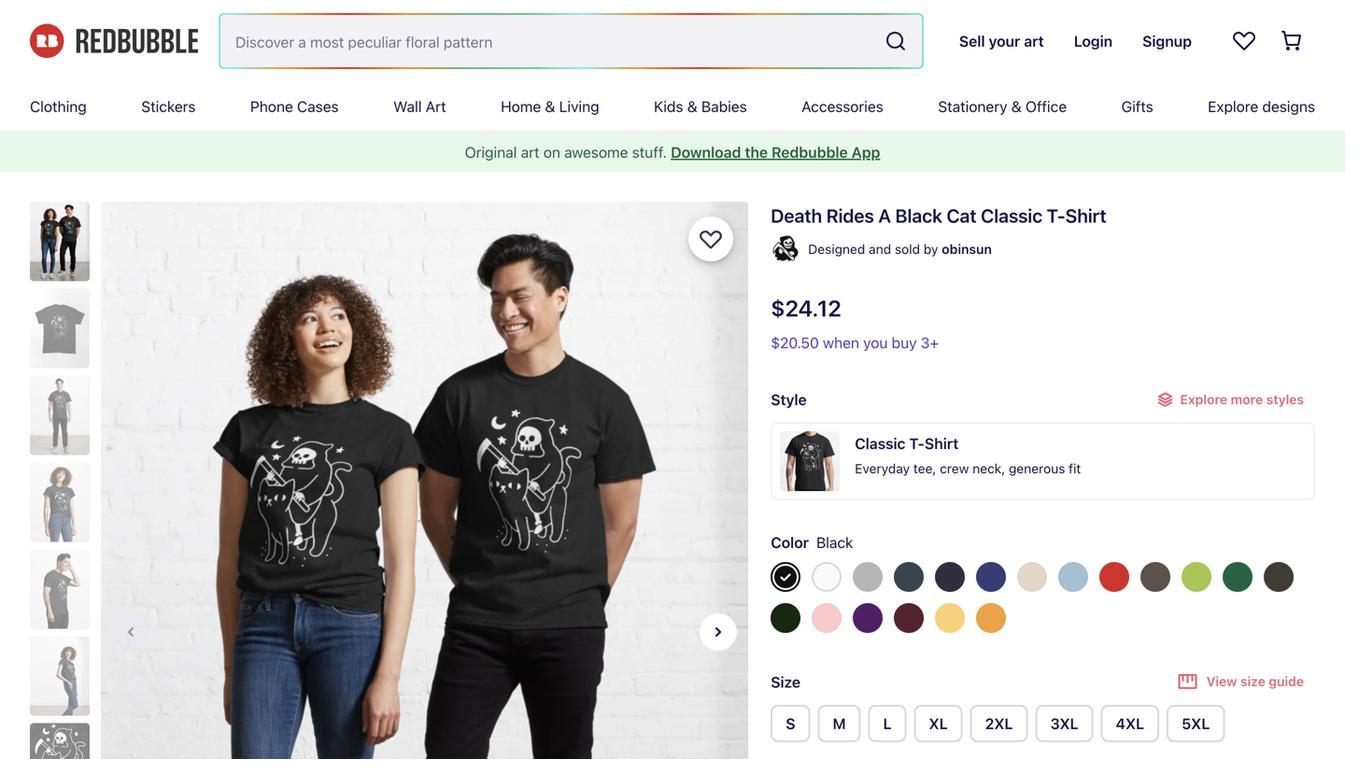 Task type: describe. For each thing, give the bounding box(es) containing it.
light pink, color element
[[812, 604, 842, 634]]

stationery & office
[[939, 98, 1067, 115]]

Search term search field
[[221, 15, 878, 67]]

& for kids
[[688, 98, 698, 115]]

gifts
[[1122, 98, 1154, 115]]

app
[[852, 143, 881, 161]]

light blue, color element
[[1059, 563, 1089, 593]]

phone cases
[[250, 98, 339, 115]]

death
[[771, 205, 823, 227]]

$20.50 when you buy 3+
[[771, 334, 939, 352]]

when
[[823, 334, 860, 352]]

butter yellow, color element
[[936, 604, 966, 634]]

dark grey, color element
[[1141, 563, 1171, 593]]

kids & babies link
[[654, 82, 747, 131]]

blue, color element
[[977, 563, 1007, 593]]

stickers link
[[141, 82, 196, 131]]

t- inside classic t-shirt everyday tee, crew neck, generous fit
[[910, 435, 925, 453]]

a
[[879, 205, 892, 227]]

$20.50
[[771, 334, 819, 352]]

cat
[[947, 205, 977, 227]]

sold
[[895, 242, 921, 257]]

redbubble logo image
[[30, 24, 198, 58]]

black, color element
[[771, 563, 801, 593]]

denim heather, color element
[[895, 563, 925, 593]]

everyday
[[855, 461, 910, 477]]

size option group
[[771, 706, 1316, 751]]

explore
[[1209, 98, 1259, 115]]

red, color element
[[1100, 563, 1130, 593]]

art
[[426, 98, 446, 115]]

explore designs link
[[1209, 82, 1316, 131]]

phone cases link
[[250, 82, 339, 131]]

clothing link
[[30, 82, 87, 131]]

menu bar containing clothing
[[30, 82, 1316, 131]]

white, color element
[[812, 563, 842, 593]]

wall
[[394, 98, 422, 115]]

accessories
[[802, 98, 884, 115]]

image 2 of 7 group
[[749, 202, 1346, 760]]

1 horizontal spatial classic
[[981, 205, 1043, 227]]

gold, color element
[[977, 604, 1007, 634]]

0 vertical spatial t-
[[1047, 205, 1066, 227]]

home & living
[[501, 98, 600, 115]]

1 horizontal spatial shirt
[[1066, 205, 1107, 227]]

home
[[501, 98, 541, 115]]

classic inside classic t-shirt everyday tee, crew neck, generous fit
[[855, 435, 906, 453]]

style
[[771, 391, 807, 409]]

fit
[[1069, 461, 1082, 477]]

clothing
[[30, 98, 87, 115]]

original
[[465, 143, 517, 161]]

& for stationery
[[1012, 98, 1022, 115]]

dark red, color element
[[895, 604, 925, 634]]

obinsun
[[942, 242, 992, 257]]

kiwi, color element
[[1183, 563, 1212, 593]]

crew
[[940, 461, 970, 477]]

classic t-shirt image
[[781, 432, 840, 492]]

$24.12
[[771, 295, 842, 322]]

style element
[[771, 385, 1316, 508]]

babies
[[702, 98, 747, 115]]

rides
[[827, 205, 875, 227]]

living
[[560, 98, 600, 115]]

generous
[[1009, 461, 1066, 477]]



Task type: locate. For each thing, give the bounding box(es) containing it.
wall art
[[394, 98, 446, 115]]

heather grey, color element
[[854, 563, 883, 593]]

office
[[1026, 98, 1067, 115]]

gifts link
[[1122, 82, 1154, 131]]

classic up everyday
[[855, 435, 906, 453]]

0 vertical spatial shirt
[[1066, 205, 1107, 227]]

&
[[545, 98, 556, 115], [688, 98, 698, 115], [1012, 98, 1022, 115]]

cases
[[297, 98, 339, 115]]

2 horizontal spatial &
[[1012, 98, 1022, 115]]

tee,
[[914, 461, 937, 477]]

black right the a
[[896, 205, 943, 227]]

designs
[[1263, 98, 1316, 115]]

army, color element
[[1265, 563, 1295, 593]]

phone
[[250, 98, 293, 115]]

kids & babies
[[654, 98, 747, 115]]

1 horizontal spatial &
[[688, 98, 698, 115]]

death rides a black cat classic t-shirt
[[771, 205, 1107, 227]]

0 horizontal spatial t-
[[910, 435, 925, 453]]

forest green, color element
[[771, 604, 801, 634]]

1 vertical spatial shirt
[[925, 435, 959, 453]]

0 horizontal spatial black
[[817, 534, 854, 552]]

navy, color element
[[936, 563, 966, 593]]

neck,
[[973, 461, 1006, 477]]

classic right cat at the right of the page
[[981, 205, 1043, 227]]

size
[[771, 674, 801, 692]]

redbubble
[[772, 143, 848, 161]]

image 1 of 7 group
[[101, 202, 749, 760]]

art
[[521, 143, 540, 161]]

the
[[745, 143, 768, 161]]

classic
[[981, 205, 1043, 227], [855, 435, 906, 453]]

& inside stationery & office link
[[1012, 98, 1022, 115]]

shirt inside classic t-shirt everyday tee, crew neck, generous fit
[[925, 435, 959, 453]]

kids
[[654, 98, 684, 115]]

menu bar
[[30, 82, 1316, 131]]

black up white, color element
[[817, 534, 854, 552]]

stickers
[[141, 98, 196, 115]]

& inside kids & babies link
[[688, 98, 698, 115]]

color black
[[771, 534, 854, 552]]

obinsun link
[[942, 238, 992, 261]]

download the redbubble app link
[[671, 143, 881, 161]]

stationery & office link
[[939, 82, 1067, 131]]

& left living
[[545, 98, 556, 115]]

classic t-shirt everyday tee, crew neck, generous fit
[[855, 435, 1082, 477]]

and
[[869, 242, 892, 257]]

green, color element
[[1224, 563, 1254, 593]]

None radio
[[771, 706, 811, 743], [818, 706, 861, 743], [915, 706, 963, 743], [971, 706, 1029, 743], [1036, 706, 1094, 743], [1167, 706, 1226, 743], [771, 706, 811, 743], [818, 706, 861, 743], [915, 706, 963, 743], [971, 706, 1029, 743], [1036, 706, 1094, 743], [1167, 706, 1226, 743]]

1 vertical spatial t-
[[910, 435, 925, 453]]

designed and sold by obinsun
[[809, 242, 992, 257]]

on
[[544, 143, 561, 161]]

stuff.
[[632, 143, 667, 161]]

None radio
[[869, 706, 907, 743], [1102, 706, 1160, 743], [869, 706, 907, 743], [1102, 706, 1160, 743]]

1 vertical spatial classic
[[855, 435, 906, 453]]

3+
[[921, 334, 939, 352]]

t-
[[1047, 205, 1066, 227], [910, 435, 925, 453]]

1 & from the left
[[545, 98, 556, 115]]

wall art link
[[394, 82, 446, 131]]

1 vertical spatial black
[[817, 534, 854, 552]]

original art on awesome stuff. download the redbubble app
[[465, 143, 881, 161]]

home & living link
[[501, 82, 600, 131]]

& inside home & living link
[[545, 98, 556, 115]]

& left office
[[1012, 98, 1022, 115]]

shirt
[[1066, 205, 1107, 227], [925, 435, 959, 453]]

1 horizontal spatial t-
[[1047, 205, 1066, 227]]

1 horizontal spatial black
[[896, 205, 943, 227]]

explore designs
[[1209, 98, 1316, 115]]

& right kids in the top of the page
[[688, 98, 698, 115]]

color
[[771, 534, 809, 552]]

buy
[[892, 334, 917, 352]]

3 & from the left
[[1012, 98, 1022, 115]]

purple, color element
[[854, 604, 883, 634]]

you
[[864, 334, 888, 352]]

creme, color element
[[1018, 563, 1048, 593]]

black
[[896, 205, 943, 227], [817, 534, 854, 552]]

designed
[[809, 242, 866, 257]]

download
[[671, 143, 742, 161]]

accessories link
[[802, 82, 884, 131]]

& for home
[[545, 98, 556, 115]]

2 & from the left
[[688, 98, 698, 115]]

stationery
[[939, 98, 1008, 115]]

None field
[[221, 15, 922, 67]]

0 vertical spatial black
[[896, 205, 943, 227]]

awesome
[[565, 143, 629, 161]]

0 horizontal spatial &
[[545, 98, 556, 115]]

0 vertical spatial classic
[[981, 205, 1043, 227]]

0 horizontal spatial classic
[[855, 435, 906, 453]]

by
[[924, 242, 939, 257]]

0 horizontal spatial shirt
[[925, 435, 959, 453]]



Task type: vqa. For each thing, say whether or not it's contained in the screenshot.
T- to the top
yes



